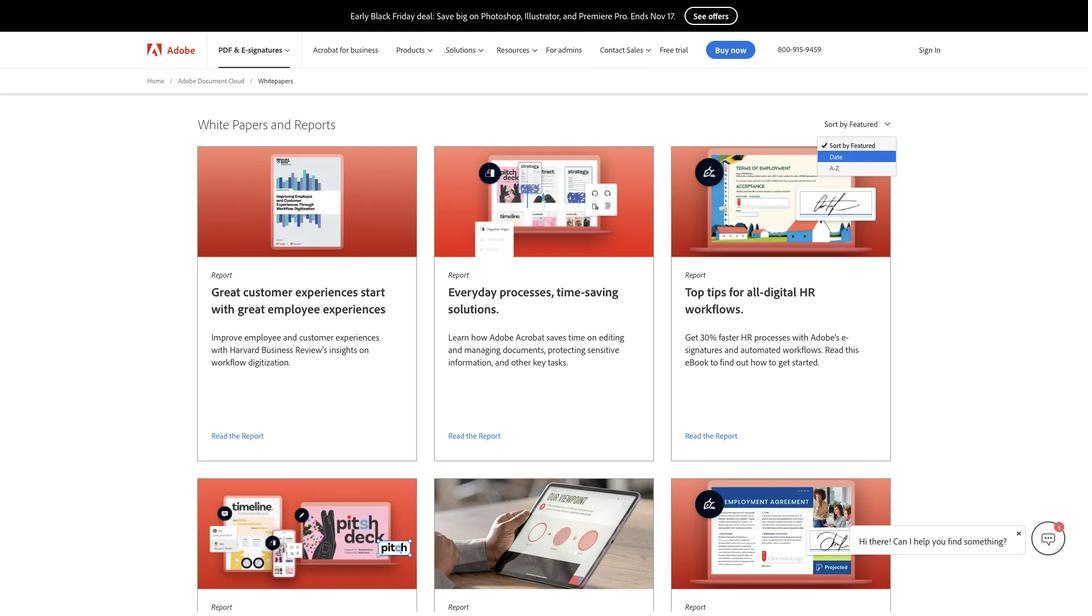 Task type: locate. For each thing, give the bounding box(es) containing it.
white
[[198, 115, 229, 133]]

hr right faster
[[741, 331, 752, 343]]

for
[[340, 45, 349, 55], [729, 284, 744, 300]]

0 vertical spatial how
[[471, 331, 488, 343]]

1 vertical spatial acrobat
[[516, 331, 544, 343]]

1 horizontal spatial the
[[466, 431, 477, 441]]

0 vertical spatial workflows.
[[685, 301, 744, 317]]

digital hr is an all-around win. image
[[672, 479, 890, 589]]

adobe inside adobe link
[[167, 43, 195, 56]]

1 horizontal spatial read the report link
[[448, 429, 640, 443]]

hi there! can i help you find something?
[[859, 536, 1007, 547]]

how up the managing
[[471, 331, 488, 343]]

great
[[238, 301, 265, 317]]

this
[[846, 344, 859, 355]]

0 horizontal spatial on
[[359, 344, 369, 355]]

protecting
[[548, 344, 586, 355]]

with inside get 30% faster hr processes with adobe's e- signatures and automated workflows. read this ebook to find out how to get started.
[[792, 331, 809, 343]]

0 horizontal spatial read the report
[[211, 431, 264, 441]]

pdf & e-signatures
[[218, 45, 282, 55]]

how inside get 30% faster hr processes with adobe's e- signatures and automated workflows. read this ebook to find out how to get started.
[[751, 356, 767, 368]]

acrobat for business link
[[302, 32, 385, 68]]

0 vertical spatial on
[[469, 10, 479, 22]]

hr inside get 30% faster hr processes with adobe's e- signatures and automated workflows. read this ebook to find out how to get started.
[[741, 331, 752, 343]]

0 vertical spatial employee
[[268, 301, 320, 317]]

contact sales button
[[589, 32, 653, 68]]

free trial
[[660, 45, 688, 55]]

1 read the report link from the left
[[211, 429, 403, 443]]

and down learn
[[448, 344, 462, 355]]

adobe inside adobe document cloud link
[[178, 76, 196, 85]]

and down faster
[[725, 344, 739, 355]]

find right you
[[948, 536, 962, 547]]

ebook
[[685, 356, 709, 368]]

2 vertical spatial with
[[211, 344, 228, 355]]

by inside popup button
[[840, 119, 848, 129]]

started.
[[792, 356, 820, 368]]

processes,
[[500, 284, 554, 300]]

1 horizontal spatial hr
[[800, 284, 815, 300]]

acrobat
[[313, 45, 338, 55], [516, 331, 544, 343]]

adobe document cloud link
[[178, 76, 244, 85]]

signatures inside get 30% faster hr processes with adobe's e- signatures and automated workflows. read this ebook to find out how to get started.
[[685, 344, 723, 355]]

0 vertical spatial hr
[[800, 284, 815, 300]]

the for top tips for all-digital hr workflows.
[[703, 431, 714, 441]]

acrobat inside "learn how adobe acrobat saves time on editing and managing documents, protecting sensitive information, and other key tasks."
[[516, 331, 544, 343]]

ends
[[631, 10, 648, 22]]

top tips for all-digital hr workflows. image
[[672, 147, 890, 257]]

e-
[[842, 331, 849, 343]]

read the report link
[[211, 429, 403, 443], [448, 429, 640, 443], [685, 429, 877, 443]]

workflow
[[211, 356, 246, 368]]

0 horizontal spatial to
[[711, 356, 718, 368]]

0 horizontal spatial workflows.
[[685, 301, 744, 317]]

with down "improve"
[[211, 344, 228, 355]]

0 vertical spatial customer
[[243, 284, 292, 300]]

featured for sort by featured
[[850, 119, 878, 129]]

2 horizontal spatial on
[[587, 331, 597, 343]]

find
[[720, 356, 734, 368], [948, 536, 962, 547]]

2 to from the left
[[769, 356, 777, 368]]

by for sort by featured
[[840, 119, 848, 129]]

1 horizontal spatial customer
[[299, 331, 334, 343]]

2 read the report from the left
[[448, 431, 501, 441]]

featured for sort by featured date a-z
[[851, 141, 875, 150]]

with for adobe's
[[792, 331, 809, 343]]

1 vertical spatial for
[[729, 284, 744, 300]]

learn
[[448, 331, 469, 343]]

to right ebook
[[711, 356, 718, 368]]

read for top tips for all-digital hr workflows.
[[685, 431, 701, 441]]

with inside report great customer experiences start with great employee experiences
[[211, 301, 235, 317]]

0 horizontal spatial for
[[340, 45, 349, 55]]

for left all- on the top right of page
[[729, 284, 744, 300]]

featured up sort by featured list box
[[850, 119, 878, 129]]

2 horizontal spatial read the report link
[[685, 429, 877, 443]]

for left "business"
[[340, 45, 349, 55]]

1 vertical spatial on
[[587, 331, 597, 343]]

and up the business
[[283, 331, 297, 343]]

featured down sort by featured popup button on the top right
[[851, 141, 875, 150]]

on for photoshop,
[[469, 10, 479, 22]]

0 vertical spatial acrobat
[[313, 45, 338, 55]]

empower your teams to manage complex workflows. image
[[435, 479, 654, 589]]

1 vertical spatial how
[[751, 356, 767, 368]]

1 horizontal spatial workflows.
[[783, 344, 823, 355]]

employee up the business
[[244, 331, 281, 343]]

on
[[469, 10, 479, 22], [587, 331, 597, 343], [359, 344, 369, 355]]

the for everyday processes, time-saving solutions.
[[466, 431, 477, 441]]

products
[[396, 45, 425, 55]]

1 the from the left
[[229, 431, 240, 441]]

featured inside popup button
[[850, 119, 878, 129]]

home link
[[147, 76, 164, 85]]

sign
[[919, 45, 933, 55]]

read the report for great customer experiences start with great employee experiences
[[211, 431, 264, 441]]

business
[[261, 344, 293, 355]]

sort by featured list box
[[818, 139, 896, 173]]

employee up improve employee and customer experiences with harvard business review's insights on workflow digitization.
[[268, 301, 320, 317]]

improve
[[211, 331, 242, 343]]

with
[[211, 301, 235, 317], [792, 331, 809, 343], [211, 344, 228, 355]]

home
[[147, 76, 164, 85]]

other
[[511, 356, 531, 368]]

3 read the report from the left
[[685, 431, 737, 441]]

and left premiere
[[563, 10, 577, 22]]

0 horizontal spatial customer
[[243, 284, 292, 300]]

pro.
[[615, 10, 629, 22]]

boost roi with efficient workflows. image
[[198, 479, 417, 589]]

adobe for adobe
[[167, 43, 195, 56]]

by up date
[[840, 119, 848, 129]]

help
[[914, 536, 930, 547]]

experiences
[[295, 284, 358, 300], [323, 301, 386, 317], [336, 331, 379, 343]]

1 horizontal spatial to
[[769, 356, 777, 368]]

read inside get 30% faster hr processes with adobe's e- signatures and automated workflows. read this ebook to find out how to get started.
[[825, 344, 844, 355]]

hr
[[800, 284, 815, 300], [741, 331, 752, 343]]

adobe up the managing
[[490, 331, 514, 343]]

1 vertical spatial sort
[[830, 141, 841, 150]]

report everyday processes, time-saving solutions.
[[448, 269, 618, 317]]

experiences up insights
[[336, 331, 379, 343]]

white papers and reports element
[[180, 138, 909, 612]]

sort inside sort by featured date a-z
[[830, 141, 841, 150]]

on right time
[[587, 331, 597, 343]]

sort for sort by featured
[[825, 119, 838, 129]]

30%
[[700, 331, 717, 343]]

2 vertical spatial experiences
[[336, 331, 379, 343]]

0 vertical spatial adobe
[[167, 43, 195, 56]]

with left adobe's
[[792, 331, 809, 343]]

800-915-9459
[[778, 44, 822, 54]]

2 vertical spatial on
[[359, 344, 369, 355]]

signatures down 30%
[[685, 344, 723, 355]]

experiences left start
[[295, 284, 358, 300]]

by inside sort by featured date a-z
[[843, 141, 850, 150]]

0 vertical spatial find
[[720, 356, 734, 368]]

with inside improve employee and customer experiences with harvard business review's insights on workflow digitization.
[[211, 344, 228, 355]]

the
[[229, 431, 240, 441], [466, 431, 477, 441], [703, 431, 714, 441]]

workflows.
[[685, 301, 744, 317], [783, 344, 823, 355]]

nov
[[650, 10, 666, 22]]

2 horizontal spatial read the report
[[685, 431, 737, 441]]

save
[[437, 10, 454, 22]]

0 vertical spatial for
[[340, 45, 349, 55]]

employee inside report great customer experiences start with great employee experiences
[[268, 301, 320, 317]]

on right big
[[469, 10, 479, 22]]

1 horizontal spatial acrobat
[[516, 331, 544, 343]]

get
[[685, 331, 698, 343]]

and inside improve employee and customer experiences with harvard business review's insights on workflow digitization.
[[283, 331, 297, 343]]

read the report
[[211, 431, 264, 441], [448, 431, 501, 441], [685, 431, 737, 441]]

1 vertical spatial with
[[792, 331, 809, 343]]

processes
[[754, 331, 790, 343]]

0 vertical spatial featured
[[850, 119, 878, 129]]

resources
[[497, 45, 530, 55]]

1 horizontal spatial find
[[948, 536, 962, 547]]

hr right digital
[[800, 284, 815, 300]]

document
[[198, 76, 227, 85]]

sort inside sort by featured popup button
[[825, 119, 838, 129]]

1 horizontal spatial how
[[751, 356, 767, 368]]

0 horizontal spatial acrobat
[[313, 45, 338, 55]]

1 vertical spatial featured
[[851, 141, 875, 150]]

0 horizontal spatial hr
[[741, 331, 752, 343]]

experiences down start
[[323, 301, 386, 317]]

pdf
[[218, 45, 232, 55]]

&
[[234, 45, 239, 55]]

1 horizontal spatial for
[[729, 284, 744, 300]]

solutions
[[446, 45, 476, 55]]

papers
[[232, 115, 268, 133]]

0 horizontal spatial read the report link
[[211, 429, 403, 443]]

signatures right &
[[248, 45, 282, 55]]

great customer experiences start with great employee experiences image
[[198, 147, 417, 257]]

0 horizontal spatial the
[[229, 431, 240, 441]]

find left the out
[[720, 356, 734, 368]]

featured inside sort by featured date a-z
[[851, 141, 875, 150]]

0 vertical spatial by
[[840, 119, 848, 129]]

with down great
[[211, 301, 235, 317]]

e-
[[241, 45, 248, 55]]

acrobat left "business"
[[313, 45, 338, 55]]

0 vertical spatial signatures
[[248, 45, 282, 55]]

1 vertical spatial by
[[843, 141, 850, 150]]

sort by featured
[[825, 119, 878, 129]]

1 read the report from the left
[[211, 431, 264, 441]]

1 vertical spatial signatures
[[685, 344, 723, 355]]

1 vertical spatial customer
[[299, 331, 334, 343]]

0 horizontal spatial how
[[471, 331, 488, 343]]

1
[[1058, 525, 1061, 531]]

and inside get 30% faster hr processes with adobe's e- signatures and automated workflows. read this ebook to find out how to get started.
[[725, 344, 739, 355]]

solutions.
[[448, 301, 499, 317]]

1 vertical spatial workflows.
[[783, 344, 823, 355]]

0 vertical spatial sort
[[825, 119, 838, 129]]

1 vertical spatial employee
[[244, 331, 281, 343]]

1 vertical spatial adobe
[[178, 76, 196, 85]]

workflows. down tips
[[685, 301, 744, 317]]

report
[[211, 269, 232, 279], [448, 269, 469, 279], [685, 269, 706, 279], [242, 431, 264, 441], [479, 431, 501, 441], [716, 431, 737, 441], [211, 602, 232, 612], [448, 602, 469, 612], [685, 602, 706, 612]]

everyday
[[448, 284, 497, 300]]

2 the from the left
[[466, 431, 477, 441]]

customer up review's
[[299, 331, 334, 343]]

workflows. inside get 30% faster hr processes with adobe's e- signatures and automated workflows. read this ebook to find out how to get started.
[[783, 344, 823, 355]]

adobe's
[[811, 331, 840, 343]]

cloud
[[228, 76, 244, 85]]

out
[[736, 356, 749, 368]]

experiences inside improve employee and customer experiences with harvard business review's insights on workflow digitization.
[[336, 331, 379, 343]]

1 horizontal spatial read the report
[[448, 431, 501, 441]]

key
[[533, 356, 546, 368]]

trial
[[676, 45, 688, 55]]

on inside improve employee and customer experiences with harvard business review's insights on workflow digitization.
[[359, 344, 369, 355]]

on right insights
[[359, 344, 369, 355]]

to left get in the bottom of the page
[[769, 356, 777, 368]]

hi
[[859, 536, 867, 547]]

1 horizontal spatial signatures
[[685, 344, 723, 355]]

you
[[932, 536, 946, 547]]

how down automated
[[751, 356, 767, 368]]

by down sort by featured at top right
[[843, 141, 850, 150]]

0 horizontal spatial find
[[720, 356, 734, 368]]

on inside "learn how adobe acrobat saves time on editing and managing documents, protecting sensitive information, and other key tasks."
[[587, 331, 597, 343]]

0 vertical spatial with
[[211, 301, 235, 317]]

adobe left document
[[178, 76, 196, 85]]

employee
[[268, 301, 320, 317], [244, 331, 281, 343]]

and
[[563, 10, 577, 22], [271, 115, 291, 133], [283, 331, 297, 343], [448, 344, 462, 355], [725, 344, 739, 355], [495, 356, 509, 368]]

acrobat up "documents,"
[[516, 331, 544, 343]]

all-
[[747, 284, 764, 300]]

3 read the report link from the left
[[685, 429, 877, 443]]

customer up great on the left of page
[[243, 284, 292, 300]]

read the report link for workflows.
[[685, 429, 877, 443]]

0 horizontal spatial signatures
[[248, 45, 282, 55]]

how inside "learn how adobe acrobat saves time on editing and managing documents, protecting sensitive information, and other key tasks."
[[471, 331, 488, 343]]

to
[[711, 356, 718, 368], [769, 356, 777, 368]]

read for everyday processes, time-saving solutions.
[[448, 431, 465, 441]]

read the report for top tips for all-digital hr workflows.
[[685, 431, 737, 441]]

2 vertical spatial adobe
[[490, 331, 514, 343]]

1 vertical spatial hr
[[741, 331, 752, 343]]

adobe up "adobe document cloud"
[[167, 43, 195, 56]]

2 horizontal spatial the
[[703, 431, 714, 441]]

find inside get 30% faster hr processes with adobe's e- signatures and automated workflows. read this ebook to find out how to get started.
[[720, 356, 734, 368]]

3 the from the left
[[703, 431, 714, 441]]

1 horizontal spatial on
[[469, 10, 479, 22]]

workflows. up started. on the right bottom of page
[[783, 344, 823, 355]]



Task type: vqa. For each thing, say whether or not it's contained in the screenshot.
how in the Learn How Adobe Acrobat Saves Time On Editing And Managing Documents, Protecting Sensitive Information, And Other Key Tasks.
yes



Task type: describe. For each thing, give the bounding box(es) containing it.
admins
[[558, 45, 582, 55]]

harvard
[[230, 344, 259, 355]]

915-
[[793, 44, 806, 54]]

documents,
[[503, 344, 546, 355]]

1 vertical spatial experiences
[[323, 301, 386, 317]]

1 to from the left
[[711, 356, 718, 368]]

for
[[546, 45, 557, 55]]

report inside 'report top tips for all-digital hr workflows.'
[[685, 269, 706, 279]]

free
[[660, 45, 674, 55]]

1 button
[[1032, 521, 1066, 555]]

report inside report everyday processes, time-saving solutions.
[[448, 269, 469, 279]]

z
[[836, 164, 839, 172]]

saving
[[585, 284, 618, 300]]

acrobat for business
[[313, 45, 378, 55]]

adobe document cloud
[[178, 76, 244, 85]]

deal:
[[417, 10, 435, 22]]

tasks.
[[548, 356, 568, 368]]

report top tips for all-digital hr workflows.
[[685, 269, 815, 317]]

top
[[685, 284, 705, 300]]

great
[[211, 284, 240, 300]]

i
[[910, 536, 912, 547]]

sales
[[627, 45, 643, 55]]

for admins link
[[539, 32, 589, 68]]

1 vertical spatial find
[[948, 536, 962, 547]]

whitepapers
[[258, 76, 293, 85]]

information,
[[448, 356, 493, 368]]

17.
[[668, 10, 676, 22]]

free trial link
[[653, 32, 695, 68]]

by for sort by featured date a-z
[[843, 141, 850, 150]]

premiere
[[579, 10, 612, 22]]

and left other at the bottom of page
[[495, 356, 509, 368]]

customer inside improve employee and customer experiences with harvard business review's insights on workflow digitization.
[[299, 331, 334, 343]]

review's
[[295, 344, 327, 355]]

for inside acrobat for business link
[[340, 45, 349, 55]]

everyday processes, time-saving solutions. image
[[435, 147, 654, 257]]

get
[[779, 356, 790, 368]]

faster
[[719, 331, 739, 343]]

sort for sort by featured date a-z
[[830, 141, 841, 150]]

sign in button
[[917, 40, 943, 60]]

800-915-9459 link
[[778, 44, 822, 54]]

customer inside report great customer experiences start with great employee experiences
[[243, 284, 292, 300]]

learn how adobe acrobat saves time on editing and managing documents, protecting sensitive information, and other key tasks.
[[448, 331, 624, 368]]

illustrator,
[[525, 10, 561, 22]]

read for great customer experiences start with great employee experiences
[[211, 431, 228, 441]]

adobe inside "learn how adobe acrobat saves time on editing and managing documents, protecting sensitive information, and other key tasks."
[[490, 331, 514, 343]]

adobe for adobe document cloud
[[178, 76, 196, 85]]

hr inside 'report top tips for all-digital hr workflows.'
[[800, 284, 815, 300]]

photoshop,
[[481, 10, 523, 22]]

white papers and reports
[[198, 115, 335, 133]]

with for great
[[211, 301, 235, 317]]

improve employee and customer experiences with harvard business review's insights on workflow digitization.
[[211, 331, 379, 368]]

in
[[935, 45, 941, 55]]

read the report for everyday processes, time-saving solutions.
[[448, 431, 501, 441]]

date
[[830, 152, 843, 161]]

800-
[[778, 44, 793, 54]]

get 30% faster hr processes with adobe's e- signatures and automated workflows. read this ebook to find out how to get started.
[[685, 331, 859, 368]]

workflows. inside 'report top tips for all-digital hr workflows.'
[[685, 301, 744, 317]]

editing
[[599, 331, 624, 343]]

reports
[[294, 115, 335, 133]]

for inside 'report top tips for all-digital hr workflows.'
[[729, 284, 744, 300]]

there!
[[869, 536, 891, 547]]

solutions button
[[435, 32, 486, 68]]

the for great customer experiences start with great employee experiences
[[229, 431, 240, 441]]

report inside report great customer experiences start with great employee experiences
[[211, 269, 232, 279]]

friday
[[393, 10, 415, 22]]

and right papers
[[271, 115, 291, 133]]

black
[[371, 10, 390, 22]]

automated
[[741, 344, 781, 355]]

sign in
[[919, 45, 941, 55]]

big
[[456, 10, 467, 22]]

with for harvard
[[211, 344, 228, 355]]

saves
[[547, 331, 566, 343]]

2 read the report link from the left
[[448, 429, 640, 443]]

contact sales
[[600, 45, 643, 55]]

something?
[[964, 536, 1007, 547]]

resources button
[[486, 32, 539, 68]]

report great customer experiences start with great employee experiences
[[211, 269, 386, 317]]

pdf & e-signatures button
[[207, 32, 301, 68]]

products button
[[385, 32, 435, 68]]

digital
[[764, 284, 797, 300]]

employee inside improve employee and customer experiences with harvard business review's insights on workflow digitization.
[[244, 331, 281, 343]]

time-
[[557, 284, 585, 300]]

managing
[[464, 344, 501, 355]]

9459
[[806, 44, 822, 54]]

contact
[[600, 45, 625, 55]]

read the report link for employee
[[211, 429, 403, 443]]

a-
[[830, 164, 836, 172]]

early black friday deal: save big on photoshop, illustrator, and premiere pro. ends nov 17.
[[350, 10, 676, 22]]

for admins
[[546, 45, 582, 55]]

0 vertical spatial experiences
[[295, 284, 358, 300]]

signatures inside 'dropdown button'
[[248, 45, 282, 55]]

sensitive
[[588, 344, 619, 355]]

on for editing
[[587, 331, 597, 343]]

start
[[361, 284, 385, 300]]



